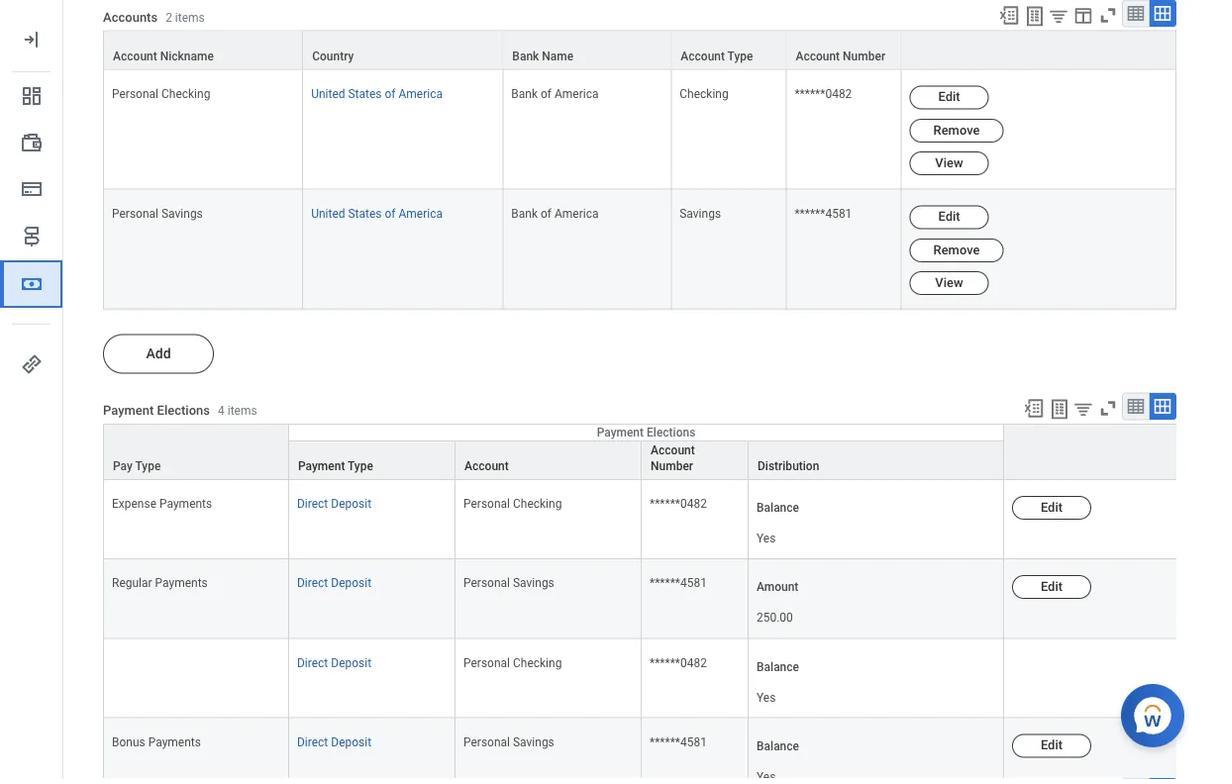 Task type: vqa. For each thing, say whether or not it's contained in the screenshot.
off
no



Task type: describe. For each thing, give the bounding box(es) containing it.
balance element for personal checking
[[757, 679, 776, 706]]

direct deposit link for expense payments
[[297, 494, 372, 511]]

payments for bonus payments
[[148, 736, 201, 750]]

account button
[[456, 442, 641, 480]]

united states of america link for checking
[[311, 83, 443, 101]]

select to filter grid data image for 2
[[1048, 6, 1070, 27]]

row containing account number
[[103, 425, 1217, 482]]

personal savings for top personal savings element
[[112, 207, 203, 221]]

******4581 for balance
[[650, 736, 708, 750]]

2 cell from the left
[[1005, 640, 1217, 719]]

dollar image
[[20, 273, 44, 296]]

remove for 2nd the remove button from the top
[[934, 243, 981, 258]]

1 view button from the top
[[910, 152, 990, 176]]

payment elections 4 items
[[103, 404, 257, 418]]

expense payments
[[112, 497, 212, 511]]

3 edit row from the top
[[103, 719, 1217, 780]]

yes for expense payments direct deposit link
[[757, 532, 776, 546]]

task pay image
[[20, 132, 44, 156]]

savings for personal savings element to the middle
[[513, 577, 555, 591]]

regular payments
[[112, 577, 208, 591]]

country
[[312, 50, 354, 63]]

deposit for bonus payments
[[331, 736, 372, 750]]

savings for bottommost personal savings element
[[513, 736, 555, 750]]

states for checking
[[348, 87, 382, 101]]

payment type
[[298, 460, 373, 474]]

name
[[542, 50, 574, 63]]

payment for payment type
[[298, 460, 345, 474]]

1 vertical spatial account number button
[[642, 442, 748, 480]]

3 deposit from the top
[[331, 656, 372, 670]]

payment for payment elections
[[597, 426, 644, 440]]

2 row from the top
[[103, 70, 1177, 190]]

1 remove button from the top
[[910, 119, 1004, 143]]

bank of america for savings
[[512, 207, 599, 221]]

credit card image
[[20, 177, 44, 201]]

250.00
[[757, 612, 794, 626]]

2
[[166, 11, 172, 25]]

personal savings for bottommost personal savings element
[[464, 736, 555, 750]]

edit button for second row from the top
[[910, 86, 990, 110]]

payment elections
[[597, 426, 696, 440]]

expand table image for table image
[[1154, 397, 1173, 417]]

direct deposit link for regular payments
[[297, 573, 372, 591]]

add button
[[103, 335, 214, 375]]

1 horizontal spatial account number button
[[787, 32, 901, 69]]

account inside popup button
[[681, 50, 725, 63]]

edit button for second edit "row" from the bottom of the page
[[1013, 576, 1092, 600]]

direct deposit for expense payments
[[297, 497, 372, 511]]

******0482 for expense payments direct deposit link
[[650, 497, 708, 511]]

payments for regular payments
[[155, 577, 208, 591]]

direct for bonus payments
[[297, 736, 328, 750]]

0 vertical spatial ******4581
[[795, 207, 853, 221]]

bonus payments element
[[112, 732, 201, 750]]

type for account type
[[728, 50, 754, 63]]

pay type
[[113, 460, 161, 474]]

deposit for regular payments
[[331, 577, 372, 591]]

type for pay type
[[135, 460, 161, 474]]

personal checking for personal checking element to the middle
[[464, 497, 562, 511]]

expense
[[112, 497, 157, 511]]

direct deposit inside row
[[297, 656, 372, 670]]

navigation pane region
[[0, 0, 63, 780]]

1 view from the top
[[936, 156, 964, 171]]

regular
[[112, 577, 152, 591]]

checking element
[[680, 83, 729, 101]]

1 cell from the left
[[103, 640, 289, 719]]

personal checking for personal checking element to the top
[[112, 87, 210, 101]]

pay
[[113, 460, 133, 474]]

payment type button
[[289, 442, 455, 480]]

******0482 for second direct deposit link from the bottom
[[650, 656, 708, 670]]

amount element
[[757, 600, 993, 627]]

add
[[146, 346, 171, 363]]

bonus
[[112, 736, 145, 750]]

expense payments element
[[112, 494, 212, 511]]

personal savings for personal savings element to the middle
[[464, 577, 555, 591]]

0 horizontal spatial number
[[651, 460, 694, 474]]

united for savings
[[311, 207, 345, 221]]

deposit for expense payments
[[331, 497, 372, 511]]

direct deposit for regular payments
[[297, 577, 372, 591]]

payment for payment elections 4 items
[[103, 404, 154, 418]]

bonus payments
[[112, 736, 201, 750]]

payments for expense payments
[[160, 497, 212, 511]]

dashboard image
[[20, 84, 44, 108]]

payment elections button
[[289, 425, 1004, 441]]

items inside accounts 2 items
[[175, 11, 205, 25]]



Task type: locate. For each thing, give the bounding box(es) containing it.
remove for 2nd the remove button from the bottom
[[934, 123, 981, 138]]

account nickname
[[113, 50, 214, 63]]

america
[[399, 87, 443, 101], [555, 87, 599, 101], [399, 207, 443, 221], [555, 207, 599, 221]]

items
[[175, 11, 205, 25], [228, 405, 257, 418]]

united states of america
[[311, 87, 443, 101], [311, 207, 443, 221]]

edit button for third edit "row" from the top
[[1013, 735, 1092, 759]]

fullscreen image
[[1098, 5, 1120, 27], [1098, 398, 1120, 420]]

elections for payment elections 4 items
[[157, 404, 210, 418]]

0 horizontal spatial cell
[[103, 640, 289, 719]]

yes inside row
[[757, 691, 776, 705]]

0 vertical spatial united states of america
[[311, 87, 443, 101]]

bank name button
[[504, 32, 671, 69]]

2 united from the top
[[311, 207, 345, 221]]

0 vertical spatial elections
[[157, 404, 210, 418]]

0 horizontal spatial account number button
[[642, 442, 748, 480]]

account number button
[[787, 32, 901, 69], [642, 442, 748, 480]]

2 horizontal spatial payment
[[597, 426, 644, 440]]

bank inside popup button
[[513, 50, 539, 63]]

balance for personal checking
[[757, 660, 800, 674]]

export to worksheets image for elections
[[1048, 398, 1072, 422]]

edit for third edit "row" from the top
[[1041, 739, 1063, 753]]

0 vertical spatial bank
[[513, 50, 539, 63]]

row containing account nickname
[[103, 31, 1177, 70]]

timeline milestone image
[[20, 225, 44, 249]]

fullscreen image left table image
[[1098, 398, 1120, 420]]

0 vertical spatial remove
[[934, 123, 981, 138]]

toolbar
[[990, 0, 1177, 31], [1015, 393, 1177, 424]]

0 vertical spatial account number button
[[787, 32, 901, 69]]

3 balance element from the top
[[757, 759, 776, 780]]

view button
[[910, 152, 990, 176], [910, 272, 990, 296]]

elections inside payment elections popup button
[[647, 426, 696, 440]]

personal savings element
[[112, 203, 203, 221], [464, 573, 555, 591], [464, 732, 555, 750]]

bank of america for checking
[[512, 87, 599, 101]]

balance
[[757, 501, 800, 515], [757, 660, 800, 674], [757, 740, 800, 754]]

type for payment type
[[348, 460, 373, 474]]

1 united states of america from the top
[[311, 87, 443, 101]]

0 vertical spatial fullscreen image
[[1098, 5, 1120, 27]]

1 row from the top
[[103, 31, 1177, 70]]

account number
[[796, 50, 886, 63], [651, 444, 695, 474]]

1 vertical spatial personal savings element
[[464, 573, 555, 591]]

account
[[113, 50, 157, 63], [681, 50, 725, 63], [796, 50, 840, 63], [651, 444, 695, 458], [465, 460, 509, 474]]

payment inside popup button
[[597, 426, 644, 440]]

savings for top personal savings element
[[162, 207, 203, 221]]

1 direct from the top
[[297, 497, 328, 511]]

yes
[[757, 532, 776, 546], [757, 691, 776, 705]]

1 vertical spatial view button
[[910, 272, 990, 296]]

balance for personal savings
[[757, 740, 800, 754]]

2 states from the top
[[348, 207, 382, 221]]

united states of america for savings
[[311, 207, 443, 221]]

0 horizontal spatial export to excel image
[[999, 5, 1021, 27]]

2 vertical spatial bank
[[512, 207, 538, 221]]

2 vertical spatial payments
[[148, 736, 201, 750]]

checking inside edit "row"
[[513, 497, 562, 511]]

1 horizontal spatial payment
[[298, 460, 345, 474]]

direct for expense payments
[[297, 497, 328, 511]]

distribution button
[[749, 442, 1004, 480]]

0 vertical spatial account number
[[796, 50, 886, 63]]

1 vertical spatial bank
[[512, 87, 538, 101]]

2 vertical spatial ******0482
[[650, 656, 708, 670]]

6 row from the top
[[103, 640, 1217, 719]]

1 deposit from the top
[[331, 497, 372, 511]]

0 vertical spatial view
[[936, 156, 964, 171]]

2 vertical spatial balance
[[757, 740, 800, 754]]

1 vertical spatial states
[[348, 207, 382, 221]]

4 direct from the top
[[297, 736, 328, 750]]

2 view button from the top
[[910, 272, 990, 296]]

1 horizontal spatial export to excel image
[[1024, 398, 1045, 420]]

pay type button
[[104, 425, 288, 480]]

nickname
[[160, 50, 214, 63]]

2 deposit from the top
[[331, 577, 372, 591]]

0 vertical spatial personal savings element
[[112, 203, 203, 221]]

1 yes from the top
[[757, 532, 776, 546]]

personal savings
[[112, 207, 203, 221], [464, 577, 555, 591], [464, 736, 555, 750]]

direct for regular payments
[[297, 577, 328, 591]]

elections
[[157, 404, 210, 418], [647, 426, 696, 440]]

states for savings
[[348, 207, 382, 221]]

direct deposit
[[297, 497, 372, 511], [297, 577, 372, 591], [297, 656, 372, 670], [297, 736, 372, 750]]

payment inside popup button
[[298, 460, 345, 474]]

2 vertical spatial personal savings
[[464, 736, 555, 750]]

account type
[[681, 50, 754, 63]]

0 vertical spatial balance
[[757, 501, 800, 515]]

1 states from the top
[[348, 87, 382, 101]]

1 vertical spatial export to excel image
[[1024, 398, 1045, 420]]

states
[[348, 87, 382, 101], [348, 207, 382, 221]]

yes for second direct deposit link from the bottom
[[757, 691, 776, 705]]

1 united from the top
[[311, 87, 345, 101]]

bank for checking
[[512, 87, 538, 101]]

0 horizontal spatial elections
[[157, 404, 210, 418]]

1 vertical spatial elections
[[647, 426, 696, 440]]

export to excel image for elections
[[1024, 398, 1045, 420]]

1 vertical spatial payments
[[155, 577, 208, 591]]

0 vertical spatial bank of america
[[512, 87, 599, 101]]

link image
[[20, 353, 44, 377]]

direct deposit link
[[297, 494, 372, 511], [297, 573, 372, 591], [297, 652, 372, 670], [297, 732, 372, 750]]

0 vertical spatial payments
[[160, 497, 212, 511]]

personal savings inside row
[[112, 207, 203, 221]]

payments right 'regular' on the bottom left of page
[[155, 577, 208, 591]]

export to worksheets image
[[1024, 5, 1047, 29], [1048, 398, 1072, 422]]

united states of america for checking
[[311, 87, 443, 101]]

1 vertical spatial toolbar
[[1015, 393, 1177, 424]]

2 fullscreen image from the top
[[1098, 398, 1120, 420]]

0 horizontal spatial type
[[135, 460, 161, 474]]

1 united states of america link from the top
[[311, 83, 443, 101]]

0 horizontal spatial select to filter grid data image
[[1048, 6, 1070, 27]]

1 vertical spatial select to filter grid data image
[[1073, 399, 1095, 420]]

1 vertical spatial remove button
[[910, 239, 1004, 263]]

yes down 250.00
[[757, 691, 776, 705]]

table image
[[1127, 397, 1147, 417]]

1 vertical spatial number
[[651, 460, 694, 474]]

4 direct deposit from the top
[[297, 736, 372, 750]]

0 vertical spatial items
[[175, 11, 205, 25]]

items right 2
[[175, 11, 205, 25]]

2 horizontal spatial type
[[728, 50, 754, 63]]

table image
[[1127, 4, 1147, 24]]

toolbar for 2
[[990, 0, 1177, 31]]

type inside popup button
[[348, 460, 373, 474]]

distribution
[[758, 460, 820, 474]]

1 direct deposit from the top
[[297, 497, 372, 511]]

edit button
[[910, 86, 990, 110], [910, 206, 990, 230], [1013, 496, 1092, 520], [1013, 576, 1092, 600], [1013, 735, 1092, 759]]

personal checking for bottom personal checking element
[[464, 656, 562, 670]]

1 vertical spatial account number
[[651, 444, 695, 474]]

5 row from the top
[[103, 425, 1217, 482]]

account nickname button
[[104, 32, 302, 69]]

checking for personal checking element to the middle
[[513, 497, 562, 511]]

1 vertical spatial bank of america
[[512, 207, 599, 221]]

1 balance from the top
[[757, 501, 800, 515]]

edit for second row from the top
[[939, 90, 961, 105]]

0 vertical spatial yes
[[757, 532, 776, 546]]

fullscreen image right click to view/edit grid preferences icon
[[1098, 5, 1120, 27]]

1 vertical spatial remove
[[934, 243, 981, 258]]

balance element for personal savings
[[757, 759, 776, 780]]

1 vertical spatial united states of america
[[311, 207, 443, 221]]

accounts 2 items
[[103, 10, 205, 25]]

edit
[[939, 90, 961, 105], [939, 210, 961, 225], [1041, 500, 1063, 515], [1041, 580, 1063, 595], [1041, 739, 1063, 753]]

row
[[103, 31, 1177, 70], [103, 70, 1177, 190], [103, 190, 1177, 310], [103, 424, 1217, 482], [103, 425, 1217, 482], [103, 640, 1217, 719]]

0 horizontal spatial export to worksheets image
[[1024, 5, 1047, 29]]

bank of america
[[512, 87, 599, 101], [512, 207, 599, 221]]

savings element
[[680, 203, 722, 221]]

1 fullscreen image from the top
[[1098, 5, 1120, 27]]

account type button
[[672, 32, 786, 69]]

click to view/edit grid preferences image
[[1073, 5, 1095, 27]]

personal checking inside edit "row"
[[464, 497, 562, 511]]

1 vertical spatial fullscreen image
[[1098, 398, 1120, 420]]

2 direct deposit from the top
[[297, 577, 372, 591]]

view
[[936, 156, 964, 171], [936, 276, 964, 291]]

0 horizontal spatial items
[[175, 11, 205, 25]]

4 row from the top
[[103, 424, 1217, 482]]

2 edit row from the top
[[103, 560, 1217, 640]]

edit for second edit "row" from the bottom of the page
[[1041, 580, 1063, 595]]

2 vertical spatial personal savings element
[[464, 732, 555, 750]]

items inside payment elections 4 items
[[228, 405, 257, 418]]

items right 4
[[228, 405, 257, 418]]

1 horizontal spatial type
[[348, 460, 373, 474]]

******4581
[[795, 207, 853, 221], [650, 577, 708, 591], [650, 736, 708, 750]]

account number for account number popup button to the right
[[796, 50, 886, 63]]

deposit
[[331, 497, 372, 511], [331, 577, 372, 591], [331, 656, 372, 670], [331, 736, 372, 750]]

2 united states of america from the top
[[311, 207, 443, 221]]

0 vertical spatial balance element
[[757, 520, 776, 547]]

0 vertical spatial remove button
[[910, 119, 1004, 143]]

3 row from the top
[[103, 190, 1177, 310]]

pay type column header
[[103, 424, 289, 482]]

expand table image right table image
[[1154, 397, 1173, 417]]

2 remove from the top
[[934, 243, 981, 258]]

2 balance from the top
[[757, 660, 800, 674]]

bank
[[513, 50, 539, 63], [512, 87, 538, 101], [512, 207, 538, 221]]

1 vertical spatial united
[[311, 207, 345, 221]]

2 remove button from the top
[[910, 239, 1004, 263]]

remove
[[934, 123, 981, 138], [934, 243, 981, 258]]

bank name
[[513, 50, 574, 63]]

expand table image for table icon
[[1154, 4, 1173, 24]]

balance element
[[757, 520, 776, 547], [757, 679, 776, 706], [757, 759, 776, 780]]

3 direct deposit link from the top
[[297, 652, 372, 670]]

select to filter grid data image left table image
[[1073, 399, 1095, 420]]

0 vertical spatial export to excel image
[[999, 5, 1021, 27]]

export to excel image for 2
[[999, 5, 1021, 27]]

united
[[311, 87, 345, 101], [311, 207, 345, 221]]

personal checking element
[[112, 83, 210, 101], [464, 494, 562, 511], [464, 652, 562, 670]]

direct
[[297, 497, 328, 511], [297, 577, 328, 591], [297, 656, 328, 670], [297, 736, 328, 750]]

1 vertical spatial personal checking element
[[464, 494, 562, 511]]

1 balance element from the top
[[757, 520, 776, 547]]

1 bank of america from the top
[[512, 87, 599, 101]]

2 vertical spatial personal checking element
[[464, 652, 562, 670]]

1 vertical spatial export to worksheets image
[[1048, 398, 1072, 422]]

savings
[[162, 207, 203, 221], [680, 207, 722, 221], [513, 577, 555, 591], [513, 736, 555, 750]]

2 bank of america from the top
[[512, 207, 599, 221]]

3 balance from the top
[[757, 740, 800, 754]]

1 horizontal spatial cell
[[1005, 640, 1217, 719]]

united states of america link for savings
[[311, 203, 443, 221]]

country button
[[303, 32, 503, 69]]

payments right expense
[[160, 497, 212, 511]]

elections for payment elections
[[647, 426, 696, 440]]

1 edit row from the top
[[103, 481, 1217, 560]]

4 deposit from the top
[[331, 736, 372, 750]]

1 vertical spatial ******0482
[[650, 497, 708, 511]]

0 vertical spatial payment
[[103, 404, 154, 418]]

personal checking
[[112, 87, 210, 101], [464, 497, 562, 511], [464, 656, 562, 670]]

export to excel image
[[999, 5, 1021, 27], [1024, 398, 1045, 420]]

checking for bottom personal checking element
[[513, 656, 562, 670]]

of
[[385, 87, 396, 101], [541, 87, 552, 101], [385, 207, 396, 221], [541, 207, 552, 221]]

checking
[[162, 87, 210, 101], [680, 87, 729, 101], [513, 497, 562, 511], [513, 656, 562, 670]]

toolbar for elections
[[1015, 393, 1177, 424]]

0 vertical spatial united
[[311, 87, 345, 101]]

1 vertical spatial balance element
[[757, 679, 776, 706]]

remove button
[[910, 119, 1004, 143], [910, 239, 1004, 263]]

1 expand table image from the top
[[1154, 4, 1173, 24]]

1 vertical spatial personal checking
[[464, 497, 562, 511]]

1 horizontal spatial elections
[[647, 426, 696, 440]]

bank for savings
[[512, 207, 538, 221]]

checking for personal checking element to the top
[[162, 87, 210, 101]]

0 vertical spatial toolbar
[[990, 0, 1177, 31]]

0 horizontal spatial payment
[[103, 404, 154, 418]]

1 vertical spatial ******4581
[[650, 577, 708, 591]]

******0482
[[795, 87, 853, 101], [650, 497, 708, 511], [650, 656, 708, 670]]

2 balance element from the top
[[757, 679, 776, 706]]

2 vertical spatial payment
[[298, 460, 345, 474]]

0 vertical spatial select to filter grid data image
[[1048, 6, 1070, 27]]

payments right bonus
[[148, 736, 201, 750]]

3 direct from the top
[[297, 656, 328, 670]]

1 direct deposit link from the top
[[297, 494, 372, 511]]

2 view from the top
[[936, 276, 964, 291]]

0 vertical spatial ******0482
[[795, 87, 853, 101]]

edit row
[[103, 481, 1217, 560], [103, 560, 1217, 640], [103, 719, 1217, 780]]

0 vertical spatial personal checking element
[[112, 83, 210, 101]]

1 remove from the top
[[934, 123, 981, 138]]

1 vertical spatial balance
[[757, 660, 800, 674]]

0 vertical spatial personal savings
[[112, 207, 203, 221]]

export to worksheets image left click to view/edit grid preferences icon
[[1024, 5, 1047, 29]]

0 vertical spatial states
[[348, 87, 382, 101]]

2 vertical spatial balance element
[[757, 759, 776, 780]]

direct deposit link for bonus payments
[[297, 732, 372, 750]]

0 vertical spatial number
[[843, 50, 886, 63]]

united for checking
[[311, 87, 345, 101]]

2 direct deposit link from the top
[[297, 573, 372, 591]]

united states of america link
[[311, 83, 443, 101], [311, 203, 443, 221]]

cell
[[103, 640, 289, 719], [1005, 640, 1217, 719]]

2 direct from the top
[[297, 577, 328, 591]]

direct deposit for bonus payments
[[297, 736, 372, 750]]

1 vertical spatial united states of america link
[[311, 203, 443, 221]]

2 expand table image from the top
[[1154, 397, 1173, 417]]

row containing payment elections
[[103, 424, 1217, 482]]

2 vertical spatial ******4581
[[650, 736, 708, 750]]

******4581 for amount
[[650, 577, 708, 591]]

select to filter grid data image for elections
[[1073, 399, 1095, 420]]

1 horizontal spatial export to worksheets image
[[1048, 398, 1072, 422]]

1 vertical spatial yes
[[757, 691, 776, 705]]

account number for bottommost account number popup button
[[651, 444, 695, 474]]

row containing direct deposit
[[103, 640, 1217, 719]]

1 horizontal spatial select to filter grid data image
[[1073, 399, 1095, 420]]

1 vertical spatial personal savings
[[464, 577, 555, 591]]

export to worksheets image for 2
[[1024, 5, 1047, 29]]

0 vertical spatial view button
[[910, 152, 990, 176]]

4 direct deposit link from the top
[[297, 732, 372, 750]]

1 horizontal spatial items
[[228, 405, 257, 418]]

2 united states of america link from the top
[[311, 203, 443, 221]]

regular payments element
[[112, 573, 208, 591]]

2 vertical spatial personal checking
[[464, 656, 562, 670]]

1 horizontal spatial account number
[[796, 50, 886, 63]]

select to filter grid data image
[[1048, 6, 1070, 27], [1073, 399, 1095, 420]]

0 vertical spatial expand table image
[[1154, 4, 1173, 24]]

4
[[218, 405, 225, 418]]

accounts
[[103, 10, 158, 25]]

expand table image
[[1154, 4, 1173, 24], [1154, 397, 1173, 417]]

amount
[[757, 581, 799, 595]]

0 vertical spatial export to worksheets image
[[1024, 5, 1047, 29]]

0 vertical spatial united states of america link
[[311, 83, 443, 101]]

1 vertical spatial view
[[936, 276, 964, 291]]

2 yes from the top
[[757, 691, 776, 705]]

0 vertical spatial personal checking
[[112, 87, 210, 101]]

type
[[728, 50, 754, 63], [135, 460, 161, 474], [348, 460, 373, 474]]

1 vertical spatial items
[[228, 405, 257, 418]]

yes up amount
[[757, 532, 776, 546]]

select to filter grid data image left click to view/edit grid preferences icon
[[1048, 6, 1070, 27]]

1 horizontal spatial number
[[843, 50, 886, 63]]

3 direct deposit from the top
[[297, 656, 372, 670]]

number
[[843, 50, 886, 63], [651, 460, 694, 474]]

1 vertical spatial expand table image
[[1154, 397, 1173, 417]]

personal
[[112, 87, 159, 101], [112, 207, 159, 221], [464, 497, 510, 511], [464, 577, 510, 591], [464, 656, 510, 670], [464, 736, 510, 750]]

payment
[[103, 404, 154, 418], [597, 426, 644, 440], [298, 460, 345, 474]]

0 horizontal spatial account number
[[651, 444, 695, 474]]

type inside column header
[[135, 460, 161, 474]]

expand table image right table icon
[[1154, 4, 1173, 24]]

yes inside edit "row"
[[757, 532, 776, 546]]

payments
[[160, 497, 212, 511], [155, 577, 208, 591], [148, 736, 201, 750]]

export to worksheets image left table image
[[1048, 398, 1072, 422]]

transformation import image
[[20, 28, 44, 52]]

1 vertical spatial payment
[[597, 426, 644, 440]]



